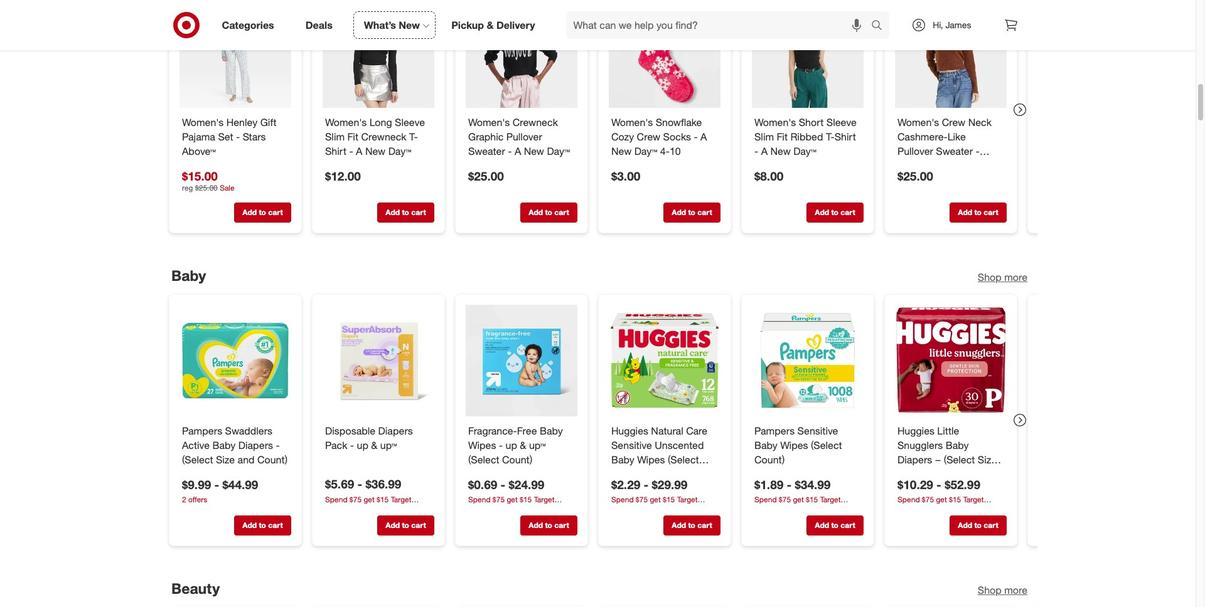 Task type: vqa. For each thing, say whether or not it's contained in the screenshot.


Task type: locate. For each thing, give the bounding box(es) containing it.
shop
[[978, 271, 1001, 283], [978, 584, 1001, 597]]

size for $10.29 - $52.99
[[978, 454, 997, 467]]

add to cart button for women's short sleeve slim fit ribbed t-shirt - a new day™
[[806, 203, 864, 223]]

0 horizontal spatial size
[[216, 454, 235, 467]]

0 horizontal spatial sensitive
[[611, 440, 652, 452]]

0 vertical spatial more
[[1004, 271, 1027, 283]]

pampers inside pampers swaddlers active baby diapers - (select size and count)
[[182, 425, 222, 438]]

beauty
[[171, 580, 220, 598]]

0 horizontal spatial huggies
[[611, 425, 648, 438]]

2 huggies from the left
[[897, 425, 934, 438]]

add to cart button for women's henley gift pajama set - stars above™
[[234, 203, 291, 223]]

pickup & delivery link
[[441, 11, 551, 39]]

slim inside women's short sleeve slim fit ribbed t-shirt - a new day™
[[754, 131, 774, 143]]

1 horizontal spatial shirt
[[834, 131, 856, 143]]

fragrance-free baby wipes - up & up™ (select count) image
[[465, 305, 577, 417], [465, 305, 577, 417]]

count) inside huggies little snugglers baby diapers – (select size and count)
[[917, 468, 947, 481]]

to for pampers sensitive baby wipes (select count)
[[831, 522, 838, 531]]

5 women's from the left
[[754, 116, 796, 129]]

day™ inside women's short sleeve slim fit ribbed t-shirt - a new day™
[[793, 145, 816, 158]]

categories link
[[211, 11, 290, 39]]

huggies up snugglers
[[897, 425, 934, 438]]

- inside women's henley gift pajama set - stars above™
[[236, 131, 240, 143]]

$25.00 inside women's crew neck cashmere-like pullover sweater - universal thread™ $25.00
[[897, 169, 933, 183]]

2 vertical spatial diapers
[[897, 454, 932, 467]]

slim for $8.00
[[754, 131, 774, 143]]

wipes down the fragrance-
[[468, 440, 496, 452]]

size inside huggies little snugglers baby diapers – (select size and count)
[[978, 454, 997, 467]]

1 horizontal spatial pampers
[[754, 425, 795, 438]]

and
[[237, 454, 254, 467], [897, 468, 914, 481]]

0 horizontal spatial up
[[357, 440, 368, 452]]

1 horizontal spatial pullover
[[897, 145, 933, 158]]

2 sleeve from the left
[[826, 116, 856, 129]]

2 shop more button from the top
[[978, 584, 1027, 598]]

1 horizontal spatial size
[[978, 454, 997, 467]]

2 horizontal spatial diapers
[[897, 454, 932, 467]]

cart
[[268, 208, 283, 218], [411, 208, 426, 218], [554, 208, 569, 218], [697, 208, 712, 218], [840, 208, 855, 218], [984, 208, 998, 218], [268, 522, 283, 531], [411, 522, 426, 531], [554, 522, 569, 531], [697, 522, 712, 531], [840, 522, 855, 531], [984, 522, 998, 531]]

1 horizontal spatial wipes
[[637, 454, 665, 467]]

like
[[947, 131, 966, 143]]

slim up $12.00
[[325, 131, 344, 143]]

t- for $8.00
[[826, 131, 834, 143]]

shop more for baby
[[978, 271, 1027, 283]]

women's up 'cashmere-'
[[897, 116, 939, 129]]

0 horizontal spatial &
[[371, 440, 377, 452]]

up™ down free
[[529, 440, 546, 452]]

women's inside women's short sleeve slim fit ribbed t-shirt - a new day™
[[754, 116, 796, 129]]

shop more button for baby
[[978, 270, 1027, 285]]

(select
[[811, 440, 842, 452], [182, 454, 213, 467], [468, 454, 499, 467], [668, 454, 699, 467], [944, 454, 975, 467]]

add to cart for fragrance-free baby wipes - up & up™ (select count)
[[528, 522, 569, 531]]

1 vertical spatial shop more button
[[978, 584, 1027, 598]]

t- inside women's long sleeve slim fit crewneck t- shirt - a new day™
[[409, 131, 418, 143]]

sweater down graphic
[[468, 145, 505, 158]]

0 vertical spatial crew
[[942, 116, 965, 129]]

(select up $0.69
[[468, 454, 499, 467]]

t-
[[409, 131, 418, 143], [826, 131, 834, 143]]

sweater inside women's crew neck cashmere-like pullover sweater - universal thread™ $25.00
[[936, 145, 973, 158]]

long
[[369, 116, 392, 129]]

pajama
[[182, 131, 215, 143]]

sensitive
[[797, 425, 838, 438], [611, 440, 652, 452]]

(select down unscented
[[668, 454, 699, 467]]

pampers swaddlers active baby diapers - (select size and count) image
[[179, 305, 291, 417], [179, 305, 291, 417]]

crew
[[942, 116, 965, 129], [637, 131, 660, 143]]

add to cart for huggies natural care sensitive unscented baby wipes (select count)
[[672, 522, 712, 531]]

to for pampers swaddlers active baby diapers - (select size and count)
[[259, 522, 266, 531]]

diapers inside pampers swaddlers active baby diapers - (select size and count)
[[238, 440, 273, 452]]

sensitive down natural at the right bottom of the page
[[611, 440, 652, 452]]

disposable diapers pack - up & up™
[[325, 425, 413, 452]]

to for huggies little snugglers baby diapers – (select size and count)
[[974, 522, 981, 531]]

cashmere-
[[897, 131, 947, 143]]

pampers inside the pampers sensitive baby wipes (select count)
[[754, 425, 795, 438]]

wipes up $1.89 - $34.99
[[780, 440, 808, 452]]

wipes
[[468, 440, 496, 452], [780, 440, 808, 452], [637, 454, 665, 467]]

huggies inside huggies natural care sensitive unscented baby wipes (select count)
[[611, 425, 648, 438]]

(select inside huggies little snugglers baby diapers – (select size and count)
[[944, 454, 975, 467]]

0 vertical spatial diapers
[[378, 425, 413, 438]]

0 vertical spatial shop more button
[[978, 270, 1027, 285]]

4 women's from the left
[[611, 116, 653, 129]]

slim up $8.00
[[754, 131, 774, 143]]

huggies
[[611, 425, 648, 438], [897, 425, 934, 438]]

wipes inside fragrance-free baby wipes - up & up™ (select count)
[[468, 440, 496, 452]]

- inside women's snowflake cozy crew socks - a new day™ 4-10
[[694, 131, 698, 143]]

2 up™ from the left
[[529, 440, 546, 452]]

women's snowflake cozy crew socks - a new day™ 4-10
[[611, 116, 707, 158]]

ribbed
[[790, 131, 823, 143]]

0 horizontal spatial diapers
[[238, 440, 273, 452]]

0 horizontal spatial and
[[237, 454, 254, 467]]

sensitive inside huggies natural care sensitive unscented baby wipes (select count)
[[611, 440, 652, 452]]

$52.99
[[945, 478, 980, 492]]

0 horizontal spatial slim
[[325, 131, 344, 143]]

pampers sensitive baby wipes (select count) image
[[752, 305, 864, 417], [752, 305, 864, 417]]

$0.69
[[468, 478, 497, 492]]

women's snowflake cozy crew socks - a new day™ 4-10 image
[[609, 0, 720, 108], [609, 0, 720, 108]]

shirt
[[834, 131, 856, 143], [325, 145, 346, 158]]

1 vertical spatial more
[[1004, 584, 1027, 597]]

0 horizontal spatial wipes
[[468, 440, 496, 452]]

1 horizontal spatial huggies
[[897, 425, 934, 438]]

0 vertical spatial and
[[237, 454, 254, 467]]

1 vertical spatial diapers
[[238, 440, 273, 452]]

& right pickup
[[487, 19, 494, 31]]

baby inside the pampers sensitive baby wipes (select count)
[[754, 440, 777, 452]]

diapers down snugglers
[[897, 454, 932, 467]]

crew up like
[[942, 116, 965, 129]]

add to cart for women's snowflake cozy crew socks - a new day™ 4-10
[[672, 208, 712, 218]]

women's inside women's crewneck graphic pullover sweater - a new day™
[[468, 116, 510, 129]]

1 huggies from the left
[[611, 425, 648, 438]]

- inside women's crewneck graphic pullover sweater - a new day™
[[508, 145, 512, 158]]

2 women's from the left
[[325, 116, 366, 129]]

1 horizontal spatial sweater
[[936, 145, 973, 158]]

size up $44.99
[[216, 454, 235, 467]]

huggies natural care sensitive unscented baby wipes (select count) image
[[609, 305, 720, 417], [609, 305, 720, 417]]

0 vertical spatial pullover
[[506, 131, 542, 143]]

women's henley gift pajama set - stars above™ image
[[179, 0, 291, 108], [179, 0, 291, 108]]

women's up pajama
[[182, 116, 223, 129]]

crew up 4-
[[637, 131, 660, 143]]

(select up $34.99
[[811, 440, 842, 452]]

2 t- from the left
[[826, 131, 834, 143]]

1 horizontal spatial slim
[[754, 131, 774, 143]]

women's inside women's snowflake cozy crew socks - a new day™ 4-10
[[611, 116, 653, 129]]

huggies left natural at the right bottom of the page
[[611, 425, 648, 438]]

sensitive up $34.99
[[797, 425, 838, 438]]

pullover inside women's crew neck cashmere-like pullover sweater - universal thread™ $25.00
[[897, 145, 933, 158]]

sweater inside women's crewneck graphic pullover sweater - a new day™
[[468, 145, 505, 158]]

add
[[242, 208, 256, 218], [385, 208, 400, 218], [528, 208, 543, 218], [672, 208, 686, 218], [815, 208, 829, 218], [958, 208, 972, 218], [242, 522, 256, 531], [385, 522, 400, 531], [528, 522, 543, 531], [672, 522, 686, 531], [815, 522, 829, 531], [958, 522, 972, 531]]

up™ up $36.99 at the left of page
[[380, 440, 397, 452]]

pampers up $1.89
[[754, 425, 795, 438]]

thread™
[[942, 159, 979, 172]]

women's up graphic
[[468, 116, 510, 129]]

2 slim from the left
[[754, 131, 774, 143]]

fit inside women's long sleeve slim fit crewneck t- shirt - a new day™
[[347, 131, 358, 143]]

count) down swaddlers
[[257, 454, 287, 467]]

sleeve
[[395, 116, 425, 129], [826, 116, 856, 129]]

to for disposable diapers pack - up & up™
[[402, 522, 409, 531]]

0 horizontal spatial crew
[[637, 131, 660, 143]]

&
[[487, 19, 494, 31], [371, 440, 377, 452], [520, 440, 526, 452]]

new inside women's short sleeve slim fit ribbed t-shirt - a new day™
[[770, 145, 791, 158]]

0 horizontal spatial sweater
[[468, 145, 505, 158]]

add to cart button for women's crewneck graphic pullover sweater - a new day™
[[520, 203, 577, 223]]

& down 'disposable'
[[371, 440, 377, 452]]

0 horizontal spatial $25.00
[[195, 184, 217, 193]]

pullover
[[506, 131, 542, 143], [897, 145, 933, 158]]

slim
[[325, 131, 344, 143], [754, 131, 774, 143]]

2 up from the left
[[505, 440, 517, 452]]

shop more
[[978, 271, 1027, 283], [978, 584, 1027, 597]]

women's short sleeve slim fit ribbed t-shirt - a new day™ image
[[752, 0, 864, 108], [752, 0, 864, 108]]

count) inside pampers swaddlers active baby diapers - (select size and count)
[[257, 454, 287, 467]]

& down free
[[520, 440, 526, 452]]

shirt inside women's short sleeve slim fit ribbed t-shirt - a new day™
[[834, 131, 856, 143]]

1 vertical spatial crew
[[637, 131, 660, 143]]

add to cart button for women's long sleeve slim fit crewneck t- shirt - a new day™
[[377, 203, 434, 223]]

diapers down swaddlers
[[238, 440, 273, 452]]

1 up from the left
[[357, 440, 368, 452]]

cart for women's henley gift pajama set - stars above™
[[268, 208, 283, 218]]

-
[[236, 131, 240, 143], [694, 131, 698, 143], [349, 145, 353, 158], [508, 145, 512, 158], [754, 145, 758, 158], [976, 145, 980, 158], [276, 440, 279, 452], [350, 440, 354, 452], [499, 440, 503, 452], [357, 477, 362, 492], [214, 478, 219, 492], [500, 478, 505, 492], [643, 478, 648, 492], [787, 478, 791, 492], [936, 478, 941, 492]]

search
[[866, 20, 896, 32]]

add for fragrance-free baby wipes - up & up™ (select count)
[[528, 522, 543, 531]]

sleeve inside women's short sleeve slim fit ribbed t-shirt - a new day™
[[826, 116, 856, 129]]

6 women's from the left
[[897, 116, 939, 129]]

natural
[[651, 425, 683, 438]]

1 horizontal spatial diapers
[[378, 425, 413, 438]]

diapers right 'disposable'
[[378, 425, 413, 438]]

above™
[[182, 145, 216, 158]]

0 vertical spatial shirt
[[834, 131, 856, 143]]

women's for $12.00
[[325, 116, 366, 129]]

0 vertical spatial crewneck
[[512, 116, 558, 129]]

1 vertical spatial and
[[897, 468, 914, 481]]

0 horizontal spatial t-
[[409, 131, 418, 143]]

fit left ribbed
[[777, 131, 788, 143]]

count) inside fragrance-free baby wipes - up & up™ (select count)
[[502, 454, 532, 467]]

count) left $29.99
[[611, 468, 641, 481]]

a inside women's long sleeve slim fit crewneck t- shirt - a new day™
[[356, 145, 362, 158]]

to for women's crew neck cashmere-like pullover sweater - universal thread™
[[974, 208, 981, 218]]

sleeve right short
[[826, 116, 856, 129]]

2 pampers from the left
[[754, 425, 795, 438]]

0 horizontal spatial up™
[[380, 440, 397, 452]]

huggies for $2.29
[[611, 425, 648, 438]]

- inside disposable diapers pack - up & up™
[[350, 440, 354, 452]]

count)
[[257, 454, 287, 467], [502, 454, 532, 467], [754, 454, 785, 467], [611, 468, 641, 481], [917, 468, 947, 481]]

up
[[357, 440, 368, 452], [505, 440, 517, 452]]

add for women's henley gift pajama set - stars above™
[[242, 208, 256, 218]]

women's up ribbed
[[754, 116, 796, 129]]

cart for pampers sensitive baby wipes (select count)
[[840, 522, 855, 531]]

more
[[1004, 271, 1027, 283], [1004, 584, 1027, 597]]

size
[[216, 454, 235, 467], [978, 454, 997, 467]]

1 horizontal spatial t-
[[826, 131, 834, 143]]

add to cart for women's henley gift pajama set - stars above™
[[242, 208, 283, 218]]

1 shop from the top
[[978, 271, 1001, 283]]

1 shop more button from the top
[[978, 270, 1027, 285]]

a inside women's crewneck graphic pullover sweater - a new day™
[[514, 145, 521, 158]]

a inside women's snowflake cozy crew socks - a new day™ 4-10
[[700, 131, 707, 143]]

2 size from the left
[[978, 454, 997, 467]]

2 fit from the left
[[777, 131, 788, 143]]

henley
[[226, 116, 257, 129]]

pampers up active
[[182, 425, 222, 438]]

1 shop more from the top
[[978, 271, 1027, 283]]

0 horizontal spatial crewneck
[[361, 131, 406, 143]]

add for women's crewneck graphic pullover sweater - a new day™
[[528, 208, 543, 218]]

neck
[[968, 116, 992, 129]]

huggies little snugglers baby diapers – (select size and count)
[[897, 425, 997, 481]]

add for women's snowflake cozy crew socks - a new day™ 4-10
[[672, 208, 686, 218]]

2 shop from the top
[[978, 584, 1001, 597]]

(select right –
[[944, 454, 975, 467]]

to for women's henley gift pajama set - stars above™
[[259, 208, 266, 218]]

sweater down like
[[936, 145, 973, 158]]

count) up $24.99
[[502, 454, 532, 467]]

1 horizontal spatial sleeve
[[826, 116, 856, 129]]

0 vertical spatial shop more
[[978, 271, 1027, 283]]

size up $52.99
[[978, 454, 997, 467]]

cart for women's short sleeve slim fit ribbed t-shirt - a new day™
[[840, 208, 855, 218]]

1 fit from the left
[[347, 131, 358, 143]]

pullover inside women's crewneck graphic pullover sweater - a new day™
[[506, 131, 542, 143]]

baby inside huggies little snugglers baby diapers – (select size and count)
[[946, 440, 969, 452]]

0 horizontal spatial fit
[[347, 131, 358, 143]]

$25.00 down $15.00
[[195, 184, 217, 193]]

count) down –
[[917, 468, 947, 481]]

shop more for beauty
[[978, 584, 1027, 597]]

1 day™ from the left
[[388, 145, 411, 158]]

cart for pampers swaddlers active baby diapers - (select size and count)
[[268, 522, 283, 531]]

to for huggies natural care sensitive unscented baby wipes (select count)
[[688, 522, 695, 531]]

$15.00 reg $25.00 sale
[[182, 169, 234, 193]]

add for women's short sleeve slim fit ribbed t-shirt - a new day™
[[815, 208, 829, 218]]

pullover up universal
[[897, 145, 933, 158]]

2 horizontal spatial &
[[520, 440, 526, 452]]

day™ inside women's snowflake cozy crew socks - a new day™ 4-10
[[634, 145, 657, 158]]

and inside huggies little snugglers baby diapers – (select size and count)
[[897, 468, 914, 481]]

$25.00 down 'cashmere-'
[[897, 169, 933, 183]]

add to cart for women's short sleeve slim fit ribbed t-shirt - a new day™
[[815, 208, 855, 218]]

0 horizontal spatial sleeve
[[395, 116, 425, 129]]

add to cart button
[[234, 203, 291, 223], [377, 203, 434, 223], [520, 203, 577, 223], [663, 203, 720, 223], [806, 203, 864, 223], [950, 203, 1007, 223], [234, 517, 291, 537], [377, 517, 434, 537], [520, 517, 577, 537], [663, 517, 720, 537], [806, 517, 864, 537], [950, 517, 1007, 537]]

2 horizontal spatial wipes
[[780, 440, 808, 452]]

huggies little snugglers baby diapers – (select size and count) image
[[895, 305, 1007, 417], [895, 305, 1007, 417]]

sleeve inside women's long sleeve slim fit crewneck t- shirt - a new day™
[[395, 116, 425, 129]]

2 shop more from the top
[[978, 584, 1027, 597]]

up down 'disposable'
[[357, 440, 368, 452]]

women's long sleeve slim fit crewneck t-shirt - a new day™ image
[[322, 0, 434, 108], [322, 0, 434, 108]]

up down free
[[505, 440, 517, 452]]

1 vertical spatial sensitive
[[611, 440, 652, 452]]

huggies natural care sensitive unscented baby wipes (select count)
[[611, 425, 707, 481]]

10
[[669, 145, 681, 158]]

0 horizontal spatial shirt
[[325, 145, 346, 158]]

a inside women's short sleeve slim fit ribbed t-shirt - a new day™
[[761, 145, 767, 158]]

0 vertical spatial shop
[[978, 271, 1001, 283]]

1 vertical spatial shirt
[[325, 145, 346, 158]]

new inside women's snowflake cozy crew socks - a new day™ 4-10
[[611, 145, 631, 158]]

1 horizontal spatial up™
[[529, 440, 546, 452]]

count) up $1.89
[[754, 454, 785, 467]]

women's crew neck cashmere-like pullover sweater - universal thread™ image
[[895, 0, 1007, 108], [895, 0, 1007, 108]]

1 horizontal spatial up
[[505, 440, 517, 452]]

1 vertical spatial crewneck
[[361, 131, 406, 143]]

james
[[946, 19, 971, 30]]

add for pampers sensitive baby wipes (select count)
[[815, 522, 829, 531]]

1 women's from the left
[[182, 116, 223, 129]]

1 up™ from the left
[[380, 440, 397, 452]]

shirt inside women's long sleeve slim fit crewneck t- shirt - a new day™
[[325, 145, 346, 158]]

diapers inside huggies little snugglers baby diapers – (select size and count)
[[897, 454, 932, 467]]

1 horizontal spatial fit
[[777, 131, 788, 143]]

disposable
[[325, 425, 375, 438]]

3 women's from the left
[[468, 116, 510, 129]]

1 horizontal spatial crew
[[942, 116, 965, 129]]

shirt up $12.00
[[325, 145, 346, 158]]

count) inside huggies natural care sensitive unscented baby wipes (select count)
[[611, 468, 641, 481]]

add to cart button for women's crew neck cashmere-like pullover sweater - universal thread™
[[950, 203, 1007, 223]]

1 sleeve from the left
[[395, 116, 425, 129]]

women's crewneck graphic pullover sweater - a new day™ image
[[465, 0, 577, 108], [465, 0, 577, 108]]

1 pampers from the left
[[182, 425, 222, 438]]

sweater
[[468, 145, 505, 158], [936, 145, 973, 158]]

$2.29
[[611, 478, 640, 492]]

wipes inside huggies natural care sensitive unscented baby wipes (select count)
[[637, 454, 665, 467]]

and up $44.99
[[237, 454, 254, 467]]

(select inside huggies natural care sensitive unscented baby wipes (select count)
[[668, 454, 699, 467]]

shop for baby
[[978, 271, 1001, 283]]

count) for $10.29 - $52.99
[[917, 468, 947, 481]]

1 vertical spatial shop more
[[978, 584, 1027, 597]]

add for disposable diapers pack - up & up™
[[385, 522, 400, 531]]

slim inside women's long sleeve slim fit crewneck t- shirt - a new day™
[[325, 131, 344, 143]]

add to cart button for women's snowflake cozy crew socks - a new day™ 4-10
[[663, 203, 720, 223]]

fit up $12.00
[[347, 131, 358, 143]]

1 horizontal spatial sensitive
[[797, 425, 838, 438]]

t- inside women's short sleeve slim fit ribbed t-shirt - a new day™
[[826, 131, 834, 143]]

3 day™ from the left
[[634, 145, 657, 158]]

2 more from the top
[[1004, 584, 1027, 597]]

women's left the long
[[325, 116, 366, 129]]

women's snowflake cozy crew socks - a new day™ 4-10 link
[[611, 116, 718, 159]]

baby inside pampers swaddlers active baby diapers - (select size and count)
[[212, 440, 235, 452]]

cart for fragrance-free baby wipes - up & up™ (select count)
[[554, 522, 569, 531]]

1 slim from the left
[[325, 131, 344, 143]]

cart for women's crewneck graphic pullover sweater - a new day™
[[554, 208, 569, 218]]

$10.29 - $52.99
[[897, 478, 980, 492]]

women's crew neck cashmere-like pullover sweater - universal thread™ link
[[897, 116, 1004, 172]]

$25.00 inside $15.00 reg $25.00 sale
[[195, 184, 217, 193]]

cart for women's long sleeve slim fit crewneck t- shirt - a new day™
[[411, 208, 426, 218]]

2 sweater from the left
[[936, 145, 973, 158]]

add to cart button for fragrance-free baby wipes - up & up™ (select count)
[[520, 517, 577, 537]]

pullover right graphic
[[506, 131, 542, 143]]

$9.99
[[182, 478, 211, 492]]

add to cart button for pampers swaddlers active baby diapers - (select size and count)
[[234, 517, 291, 537]]

sensitive inside the pampers sensitive baby wipes (select count)
[[797, 425, 838, 438]]

fit inside women's short sleeve slim fit ribbed t-shirt - a new day™
[[777, 131, 788, 143]]

free
[[517, 425, 537, 438]]

new
[[399, 19, 420, 31], [365, 145, 385, 158], [524, 145, 544, 158], [611, 145, 631, 158], [770, 145, 791, 158]]

count) for $0.69 - $24.99
[[502, 454, 532, 467]]

1 t- from the left
[[409, 131, 418, 143]]

and for $9.99 - $44.99
[[237, 454, 254, 467]]

sleeve right the long
[[395, 116, 425, 129]]

1 horizontal spatial crewneck
[[512, 116, 558, 129]]

$25.00
[[468, 169, 504, 183], [897, 169, 933, 183], [195, 184, 217, 193]]

1 horizontal spatial &
[[487, 19, 494, 31]]

add for women's long sleeve slim fit crewneck t- shirt - a new day™
[[385, 208, 400, 218]]

add to cart for pampers swaddlers active baby diapers - (select size and count)
[[242, 522, 283, 531]]

pampers for $1.89 - $34.99
[[754, 425, 795, 438]]

huggies for $10.29
[[897, 425, 934, 438]]

fragrance-
[[468, 425, 517, 438]]

pickup & delivery
[[451, 19, 535, 31]]

1 vertical spatial pullover
[[897, 145, 933, 158]]

disposable diapers pack - up & up™ image
[[322, 305, 434, 417], [322, 305, 434, 417]]

women's up cozy
[[611, 116, 653, 129]]

0 horizontal spatial pampers
[[182, 425, 222, 438]]

baby
[[171, 267, 206, 284], [540, 425, 563, 438], [212, 440, 235, 452], [754, 440, 777, 452], [946, 440, 969, 452], [611, 454, 634, 467]]

1 sweater from the left
[[468, 145, 505, 158]]

day™ inside women's crewneck graphic pullover sweater - a new day™
[[547, 145, 570, 158]]

wipes for $1.89
[[780, 440, 808, 452]]

women's inside women's long sleeve slim fit crewneck t- shirt - a new day™
[[325, 116, 366, 129]]

women's
[[182, 116, 223, 129], [325, 116, 366, 129], [468, 116, 510, 129], [611, 116, 653, 129], [754, 116, 796, 129], [897, 116, 939, 129]]

wipes inside the pampers sensitive baby wipes (select count)
[[780, 440, 808, 452]]

huggies inside huggies little snugglers baby diapers – (select size and count)
[[897, 425, 934, 438]]

2 horizontal spatial $25.00
[[897, 169, 933, 183]]

diapers for $10.29 - $52.99
[[897, 454, 932, 467]]

cart for disposable diapers pack - up & up™
[[411, 522, 426, 531]]

size inside pampers swaddlers active baby diapers - (select size and count)
[[216, 454, 235, 467]]

$15.00
[[182, 169, 217, 183]]

1 vertical spatial shop
[[978, 584, 1001, 597]]

& inside fragrance-free baby wipes - up & up™ (select count)
[[520, 440, 526, 452]]

4-
[[660, 145, 669, 158]]

wipes up $2.29 - $29.99
[[637, 454, 665, 467]]

0 horizontal spatial pullover
[[506, 131, 542, 143]]

1 horizontal spatial and
[[897, 468, 914, 481]]

add for huggies little snugglers baby diapers – (select size and count)
[[958, 522, 972, 531]]

0 vertical spatial sensitive
[[797, 425, 838, 438]]

and down snugglers
[[897, 468, 914, 481]]

1 size from the left
[[216, 454, 235, 467]]

(select down active
[[182, 454, 213, 467]]

4 day™ from the left
[[793, 145, 816, 158]]

slim for $12.00
[[325, 131, 344, 143]]

2 day™ from the left
[[547, 145, 570, 158]]

shirt right ribbed
[[834, 131, 856, 143]]

$25.00 down graphic
[[468, 169, 504, 183]]

1 more from the top
[[1004, 271, 1027, 283]]

pampers swaddlers active baby diapers - (select size and count) link
[[182, 425, 288, 468]]

and inside pampers swaddlers active baby diapers - (select size and count)
[[237, 454, 254, 467]]



Task type: describe. For each thing, give the bounding box(es) containing it.
$29.99
[[652, 478, 687, 492]]

set
[[218, 131, 233, 143]]

little
[[937, 425, 959, 438]]

- inside fragrance-free baby wipes - up & up™ (select count)
[[499, 440, 503, 452]]

$1.89
[[754, 478, 783, 492]]

cozy
[[611, 131, 634, 143]]

hi,
[[933, 19, 943, 30]]

graphic
[[468, 131, 503, 143]]

$9.99 - $44.99 2 offers
[[182, 478, 258, 505]]

fragrance-free baby wipes - up & up™ (select count)
[[468, 425, 563, 467]]

shop for beauty
[[978, 584, 1001, 597]]

add for pampers swaddlers active baby diapers - (select size and count)
[[242, 522, 256, 531]]

size for $9.99 - $44.99
[[216, 454, 235, 467]]

women's for $25.00
[[468, 116, 510, 129]]

deals
[[306, 19, 333, 31]]

$12.00
[[325, 169, 361, 183]]

crewneck inside women's crewneck graphic pullover sweater - a new day™
[[512, 116, 558, 129]]

what's new
[[364, 19, 420, 31]]

what's new link
[[353, 11, 436, 39]]

up inside fragrance-free baby wipes - up & up™ (select count)
[[505, 440, 517, 452]]

–
[[935, 454, 941, 467]]

diapers for $9.99 - $44.99
[[238, 440, 273, 452]]

offers
[[188, 496, 207, 505]]

hi, james
[[933, 19, 971, 30]]

reg
[[182, 184, 193, 193]]

active
[[182, 440, 209, 452]]

cart for women's snowflake cozy crew socks - a new day™ 4-10
[[697, 208, 712, 218]]

& inside disposable diapers pack - up & up™
[[371, 440, 377, 452]]

count) for $9.99 - $44.99
[[257, 454, 287, 467]]

to for women's snowflake cozy crew socks - a new day™ 4-10
[[688, 208, 695, 218]]

t- for $12.00
[[409, 131, 418, 143]]

huggies little snugglers baby diapers – (select size and count) link
[[897, 425, 1004, 481]]

$24.99
[[509, 478, 544, 492]]

deals link
[[295, 11, 348, 39]]

(select inside the pampers sensitive baby wipes (select count)
[[811, 440, 842, 452]]

swaddlers
[[225, 425, 272, 438]]

to for fragrance-free baby wipes - up & up™ (select count)
[[545, 522, 552, 531]]

women's for $3.00
[[611, 116, 653, 129]]

universal
[[897, 159, 939, 172]]

sleeve for $8.00
[[826, 116, 856, 129]]

$2.29 - $29.99
[[611, 478, 687, 492]]

more for baby
[[1004, 271, 1027, 283]]

fit for $8.00
[[777, 131, 788, 143]]

- inside $9.99 - $44.99 2 offers
[[214, 478, 219, 492]]

sale
[[219, 184, 234, 193]]

up™ inside disposable diapers pack - up & up™
[[380, 440, 397, 452]]

and for $10.29 - $52.99
[[897, 468, 914, 481]]

$1.89 - $34.99
[[754, 478, 830, 492]]

gift
[[260, 116, 276, 129]]

- inside women's crew neck cashmere-like pullover sweater - universal thread™ $25.00
[[976, 145, 980, 158]]

snowflake
[[656, 116, 702, 129]]

women's inside women's crew neck cashmere-like pullover sweater - universal thread™ $25.00
[[897, 116, 939, 129]]

women's crewneck graphic pullover sweater - a new day™ link
[[468, 116, 575, 159]]

women's crewneck graphic pullover sweater - a new day™
[[468, 116, 570, 158]]

day™ inside women's long sleeve slim fit crewneck t- shirt - a new day™
[[388, 145, 411, 158]]

women's long sleeve slim fit crewneck t- shirt - a new day™ link
[[325, 116, 432, 159]]

care
[[686, 425, 707, 438]]

$5.69 - $36.99
[[325, 477, 401, 492]]

stars
[[242, 131, 266, 143]]

categories
[[222, 19, 274, 31]]

cart for huggies natural care sensitive unscented baby wipes (select count)
[[697, 522, 712, 531]]

pampers swaddlers active baby diapers - (select size and count)
[[182, 425, 287, 467]]

new inside women's long sleeve slim fit crewneck t- shirt - a new day™
[[365, 145, 385, 158]]

$5.69
[[325, 477, 354, 492]]

pampers sensitive baby wipes (select count)
[[754, 425, 842, 467]]

- inside women's long sleeve slim fit crewneck t- shirt - a new day™
[[349, 145, 353, 158]]

huggies natural care sensitive unscented baby wipes (select count) link
[[611, 425, 718, 481]]

snugglers
[[897, 440, 943, 452]]

more for beauty
[[1004, 584, 1027, 597]]

add to cart for disposable diapers pack - up & up™
[[385, 522, 426, 531]]

- inside pampers swaddlers active baby diapers - (select size and count)
[[276, 440, 279, 452]]

What can we help you find? suggestions appear below search field
[[566, 11, 875, 39]]

$3.00
[[611, 169, 640, 183]]

women's short sleeve slim fit ribbed t-shirt - a new day™ link
[[754, 116, 861, 159]]

to for women's short sleeve slim fit ribbed t-shirt - a new day™
[[831, 208, 838, 218]]

$44.99
[[222, 478, 258, 492]]

shirt for $8.00
[[834, 131, 856, 143]]

& inside 'link'
[[487, 19, 494, 31]]

crew inside women's snowflake cozy crew socks - a new day™ 4-10
[[637, 131, 660, 143]]

$0.69 - $24.99
[[468, 478, 544, 492]]

up™ inside fragrance-free baby wipes - up & up™ (select count)
[[529, 440, 546, 452]]

count) inside the pampers sensitive baby wipes (select count)
[[754, 454, 785, 467]]

add to cart button for disposable diapers pack - up & up™
[[377, 517, 434, 537]]

women's inside women's henley gift pajama set - stars above™
[[182, 116, 223, 129]]

women's for $8.00
[[754, 116, 796, 129]]

women's short sleeve slim fit ribbed t-shirt - a new day™
[[754, 116, 856, 158]]

delivery
[[497, 19, 535, 31]]

shirt for $12.00
[[325, 145, 346, 158]]

search button
[[866, 11, 896, 41]]

baby inside fragrance-free baby wipes - up & up™ (select count)
[[540, 425, 563, 438]]

$8.00
[[754, 169, 783, 183]]

short
[[799, 116, 824, 129]]

2
[[182, 496, 186, 505]]

pickup
[[451, 19, 484, 31]]

new inside women's crewneck graphic pullover sweater - a new day™
[[524, 145, 544, 158]]

baby inside huggies natural care sensitive unscented baby wipes (select count)
[[611, 454, 634, 467]]

women's henley gift pajama set - stars above™
[[182, 116, 276, 158]]

to for women's long sleeve slim fit crewneck t- shirt - a new day™
[[402, 208, 409, 218]]

pampers for $9.99 - $44.99
[[182, 425, 222, 438]]

add to cart button for huggies little snugglers baby diapers – (select size and count)
[[950, 517, 1007, 537]]

pack
[[325, 440, 347, 452]]

unscented
[[655, 440, 704, 452]]

pampers sensitive baby wipes (select count) link
[[754, 425, 861, 468]]

add to cart for huggies little snugglers baby diapers – (select size and count)
[[958, 522, 998, 531]]

wipes for $0.69
[[468, 440, 496, 452]]

(select inside fragrance-free baby wipes - up & up™ (select count)
[[468, 454, 499, 467]]

crew inside women's crew neck cashmere-like pullover sweater - universal thread™ $25.00
[[942, 116, 965, 129]]

crewneck inside women's long sleeve slim fit crewneck t- shirt - a new day™
[[361, 131, 406, 143]]

what's
[[364, 19, 396, 31]]

up inside disposable diapers pack - up & up™
[[357, 440, 368, 452]]

add to cart button for huggies natural care sensitive unscented baby wipes (select count)
[[663, 517, 720, 537]]

add to cart for pampers sensitive baby wipes (select count)
[[815, 522, 855, 531]]

to for women's crewneck graphic pullover sweater - a new day™
[[545, 208, 552, 218]]

diapers inside disposable diapers pack - up & up™
[[378, 425, 413, 438]]

add to cart button for pampers sensitive baby wipes (select count)
[[806, 517, 864, 537]]

socks
[[663, 131, 691, 143]]

$36.99
[[365, 477, 401, 492]]

add to cart for women's crew neck cashmere-like pullover sweater - universal thread™
[[958, 208, 998, 218]]

add to cart for women's long sleeve slim fit crewneck t- shirt - a new day™
[[385, 208, 426, 218]]

fit for $12.00
[[347, 131, 358, 143]]

women's long sleeve slim fit crewneck t- shirt - a new day™
[[325, 116, 425, 158]]

shop more button for beauty
[[978, 584, 1027, 598]]

sleeve for $12.00
[[395, 116, 425, 129]]

$10.29
[[897, 478, 933, 492]]

$34.99
[[795, 478, 830, 492]]

disposable diapers pack - up & up™ link
[[325, 425, 432, 453]]

(select inside pampers swaddlers active baby diapers - (select size and count)
[[182, 454, 213, 467]]

women's henley gift pajama set - stars above™ link
[[182, 116, 288, 159]]

add to cart for women's crewneck graphic pullover sweater - a new day™
[[528, 208, 569, 218]]

add for huggies natural care sensitive unscented baby wipes (select count)
[[672, 522, 686, 531]]

cart for huggies little snugglers baby diapers – (select size and count)
[[984, 522, 998, 531]]

fragrance-free baby wipes - up & up™ (select count) link
[[468, 425, 575, 468]]

1 horizontal spatial $25.00
[[468, 169, 504, 183]]

cart for women's crew neck cashmere-like pullover sweater - universal thread™
[[984, 208, 998, 218]]

women's crew neck cashmere-like pullover sweater - universal thread™ $25.00
[[897, 116, 992, 183]]

add for women's crew neck cashmere-like pullover sweater - universal thread™
[[958, 208, 972, 218]]

- inside women's short sleeve slim fit ribbed t-shirt - a new day™
[[754, 145, 758, 158]]



